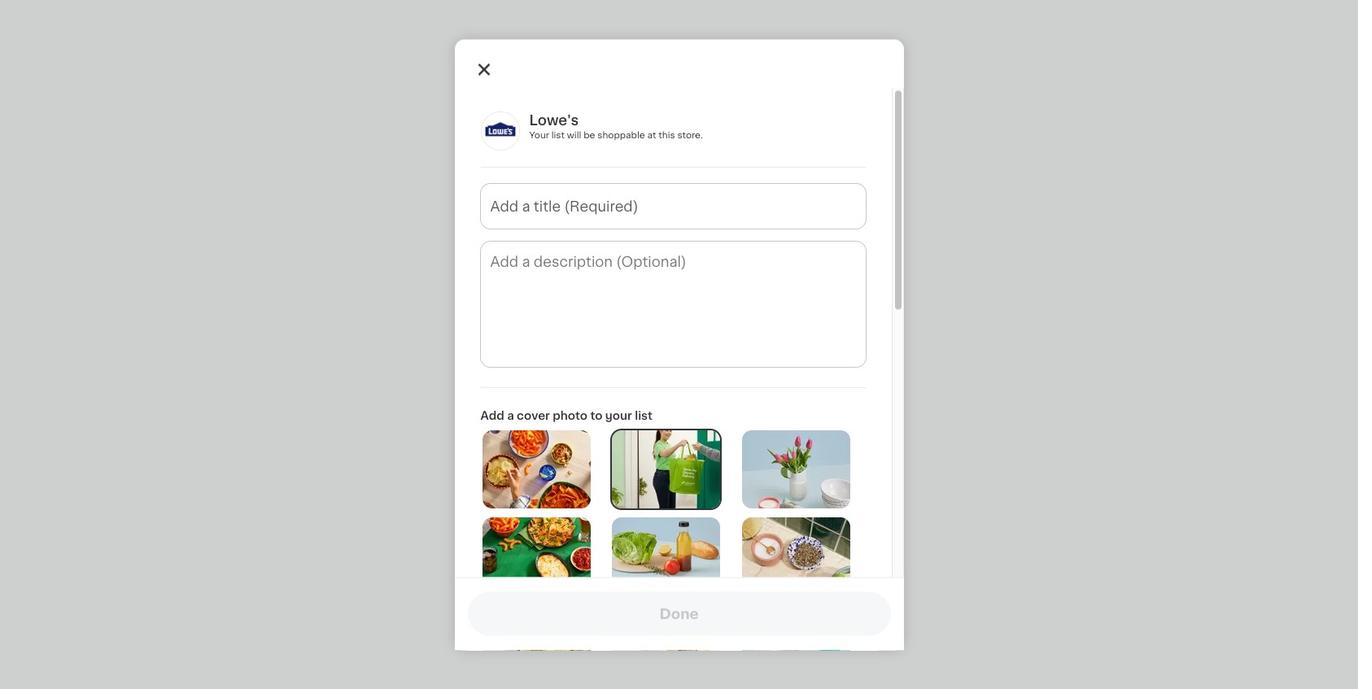 Task type: vqa. For each thing, say whether or not it's contained in the screenshot.
text field
yes



Task type: describe. For each thing, give the bounding box(es) containing it.
this
[[659, 130, 675, 139]]

be
[[584, 130, 595, 139]]

lowe's logo image
[[481, 111, 520, 150]]

a woman handing over a grocery bag to a customer through their front door. image
[[612, 430, 720, 508]]

list inside lowe's your list will be shoppable at this store.
[[551, 130, 565, 139]]

an apple, a small pitcher of milk, a banana, and a carton of 6 eggs. image
[[612, 605, 720, 683]]

a small white vase of pink tulips, a stack of 3 white bowls, and a rolled napkin. image
[[742, 430, 850, 508]]

bowl of nachos covered in cheese. image
[[482, 605, 590, 683]]

a roll of paper towels, a person holding a spray bottle of blue cleaning solution, and a sponge. image
[[742, 605, 850, 683]]

add a cover photo to your list
[[481, 409, 653, 421]]

a table with people sitting around it with a bowl of potato chips, doritos, and cheetos. image
[[482, 430, 590, 508]]

shoppable
[[598, 130, 645, 139]]

photo
[[553, 409, 588, 421]]

your
[[605, 409, 632, 421]]

1 horizontal spatial list
[[635, 409, 653, 421]]

lowe's your list will be shoppable at this store.
[[529, 113, 703, 139]]



Task type: locate. For each thing, give the bounding box(es) containing it.
your
[[529, 130, 549, 139]]

list
[[551, 130, 565, 139], [635, 409, 653, 421]]

a bulb of garlic, a bowl of salt, a bowl of pepper, a bowl of cut celery. image
[[742, 517, 850, 595]]

lowe's
[[529, 113, 579, 126]]

1 vertical spatial list
[[635, 409, 653, 421]]

store.
[[677, 130, 703, 139]]

to
[[590, 409, 603, 421]]

add
[[481, 409, 504, 421]]

None text field
[[481, 241, 866, 366]]

a head of lettuce, a half of a lemon, a bottle of sauce, a tomato, and a small baguette. image
[[612, 517, 720, 595]]

a
[[507, 409, 514, 421]]

at
[[647, 130, 656, 139]]

a table wtih assorted snacks and drinks. image
[[482, 517, 590, 595]]

0 vertical spatial list
[[551, 130, 565, 139]]

list right your
[[635, 409, 653, 421]]

cover
[[517, 409, 550, 421]]

0 horizontal spatial list
[[551, 130, 565, 139]]

Add a title (Required) text field
[[481, 183, 866, 228]]

list down lowe's on the top left of the page
[[551, 130, 565, 139]]

list_add_items dialog
[[455, 39, 904, 689]]

will
[[567, 130, 581, 139]]



